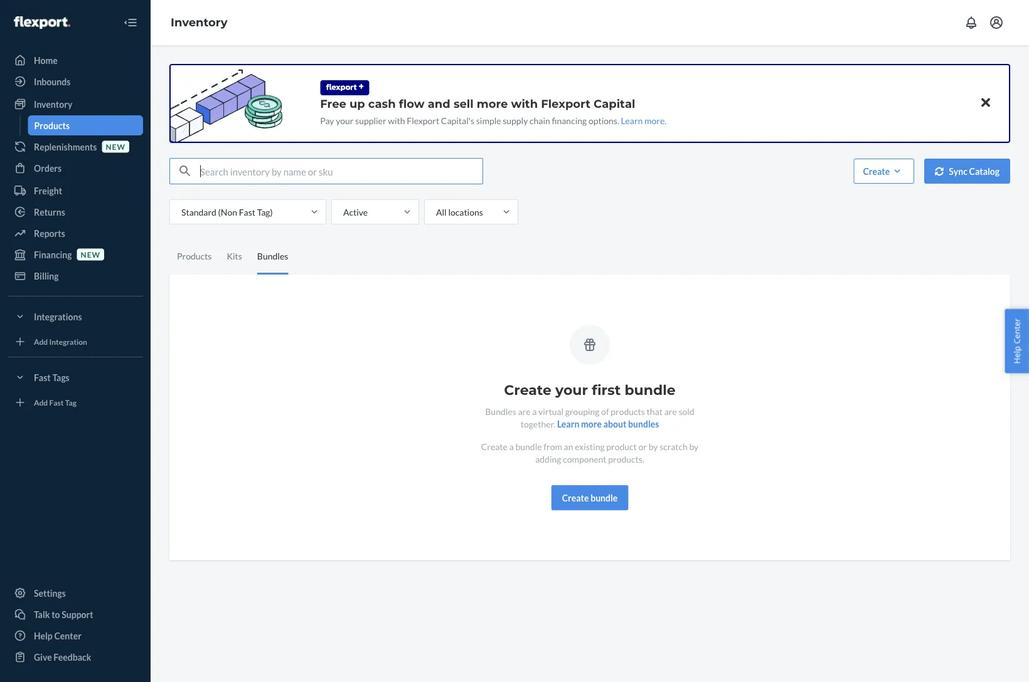 Task type: vqa. For each thing, say whether or not it's contained in the screenshot.
'lb'
no



Task type: describe. For each thing, give the bounding box(es) containing it.
and
[[428, 97, 450, 110]]

0 horizontal spatial inventory
[[34, 99, 72, 109]]

add fast tag link
[[8, 393, 143, 413]]

add integration
[[34, 337, 87, 346]]

kits
[[227, 251, 242, 262]]

sync catalog
[[949, 166, 1000, 177]]

products inside products link
[[34, 120, 70, 131]]

0 vertical spatial inventory link
[[171, 15, 228, 29]]

component
[[563, 454, 607, 465]]

capital's
[[441, 115, 474, 126]]

products.
[[608, 454, 644, 465]]

Search inventory by name or sku text field
[[200, 159, 483, 184]]

scratch
[[660, 441, 688, 452]]

settings
[[34, 588, 66, 599]]

1 are from the left
[[518, 406, 531, 417]]

1 by from the left
[[649, 441, 658, 452]]

a inside create a bundle from an existing product or by scratch by adding component products.
[[509, 441, 514, 452]]

give feedback
[[34, 652, 91, 663]]

integrations button
[[8, 307, 143, 327]]

1 vertical spatial products
[[177, 251, 212, 262]]

options.
[[589, 115, 619, 126]]

capital
[[594, 97, 635, 110]]

catalog
[[969, 166, 1000, 177]]

feedback
[[54, 652, 91, 663]]

pay
[[320, 115, 334, 126]]

cash
[[368, 97, 396, 110]]

home
[[34, 55, 58, 66]]

financing
[[34, 249, 72, 260]]

sell
[[454, 97, 474, 110]]

bundles
[[628, 419, 659, 430]]

flexport logo image
[[14, 16, 70, 29]]

help center link
[[8, 626, 143, 646]]

close navigation image
[[123, 15, 138, 30]]

sync
[[949, 166, 967, 177]]

create for create a bundle from an existing product or by scratch by adding component products.
[[481, 441, 508, 452]]

0 vertical spatial flexport
[[541, 97, 590, 110]]

create a bundle from an existing product or by scratch by adding component products.
[[481, 441, 699, 465]]

grouping
[[565, 406, 600, 417]]

0 vertical spatial fast
[[239, 207, 255, 217]]

tag
[[65, 398, 77, 407]]

learn inside free up cash flow and sell more with flexport capital pay your supplier with flexport capital's simple supply chain financing options. learn more .
[[621, 115, 643, 126]]

2 are from the left
[[664, 406, 677, 417]]

add for add fast tag
[[34, 398, 48, 407]]

sync catalog button
[[924, 159, 1010, 184]]

free
[[320, 97, 346, 110]]

2 vertical spatial fast
[[49, 398, 64, 407]]

all
[[436, 207, 447, 217]]

center inside help center link
[[54, 631, 82, 642]]

close image
[[981, 95, 990, 110]]

chain
[[530, 115, 550, 126]]

inbounds link
[[8, 72, 143, 92]]

freight link
[[8, 181, 143, 201]]

tags
[[52, 372, 69, 383]]

sync alt image
[[935, 167, 944, 176]]

flow
[[399, 97, 425, 110]]

standard
[[181, 207, 216, 217]]

1 vertical spatial flexport
[[407, 115, 439, 126]]

your inside free up cash flow and sell more with flexport capital pay your supplier with flexport capital's simple supply chain financing options. learn more .
[[336, 115, 354, 126]]

create your first bundle
[[504, 382, 676, 399]]

2 by from the left
[[689, 441, 699, 452]]

integration
[[49, 337, 87, 346]]

learn more link
[[621, 115, 665, 126]]

open notifications image
[[964, 15, 979, 30]]

talk to support button
[[8, 605, 143, 625]]

from
[[544, 441, 562, 452]]

add for add integration
[[34, 337, 48, 346]]

fast tags
[[34, 372, 69, 383]]

reports
[[34, 228, 65, 239]]

sold
[[679, 406, 694, 417]]

replenishments
[[34, 141, 97, 152]]

integrations
[[34, 312, 82, 322]]

talk to support
[[34, 610, 93, 620]]

standard (non fast tag)
[[181, 207, 273, 217]]

create bundle link
[[551, 486, 628, 511]]

an
[[564, 441, 573, 452]]

1 vertical spatial more
[[644, 115, 665, 126]]

about
[[603, 419, 626, 430]]

locations
[[448, 207, 483, 217]]

existing
[[575, 441, 605, 452]]

.
[[665, 115, 667, 126]]

home link
[[8, 50, 143, 70]]



Task type: locate. For each thing, give the bounding box(es) containing it.
1 horizontal spatial help
[[1011, 346, 1022, 364]]

help center inside button
[[1011, 319, 1022, 364]]

center
[[1011, 319, 1022, 344], [54, 631, 82, 642]]

1 vertical spatial add
[[34, 398, 48, 407]]

a
[[532, 406, 537, 417], [509, 441, 514, 452]]

by
[[649, 441, 658, 452], [689, 441, 699, 452]]

1 horizontal spatial your
[[555, 382, 588, 399]]

bundle up the adding
[[515, 441, 542, 452]]

a left from
[[509, 441, 514, 452]]

add left integration
[[34, 337, 48, 346]]

0 horizontal spatial products
[[34, 120, 70, 131]]

1 horizontal spatial with
[[511, 97, 538, 110]]

0 vertical spatial your
[[336, 115, 354, 126]]

active
[[343, 207, 368, 217]]

0 horizontal spatial are
[[518, 406, 531, 417]]

your right pay
[[336, 115, 354, 126]]

are left sold
[[664, 406, 677, 417]]

1 horizontal spatial center
[[1011, 319, 1022, 344]]

0 horizontal spatial by
[[649, 441, 658, 452]]

simple
[[476, 115, 501, 126]]

1 vertical spatial inventory
[[34, 99, 72, 109]]

1 vertical spatial bundles
[[485, 406, 516, 417]]

first
[[592, 382, 621, 399]]

0 horizontal spatial your
[[336, 115, 354, 126]]

with down cash
[[388, 115, 405, 126]]

0 horizontal spatial a
[[509, 441, 514, 452]]

0 horizontal spatial help center
[[34, 631, 82, 642]]

financing
[[552, 115, 587, 126]]

adding
[[535, 454, 561, 465]]

fast left 'tag'
[[49, 398, 64, 407]]

inventory
[[171, 15, 228, 29], [34, 99, 72, 109]]

0 vertical spatial bundle
[[625, 382, 676, 399]]

0 vertical spatial a
[[532, 406, 537, 417]]

fast left tags
[[34, 372, 51, 383]]

that
[[647, 406, 663, 417]]

add integration link
[[8, 332, 143, 352]]

create for create bundle
[[562, 493, 589, 504]]

new for financing
[[81, 250, 100, 259]]

1 vertical spatial new
[[81, 250, 100, 259]]

learn inside button
[[557, 419, 579, 430]]

1 horizontal spatial flexport
[[541, 97, 590, 110]]

of
[[601, 406, 609, 417]]

0 horizontal spatial center
[[54, 631, 82, 642]]

0 horizontal spatial bundle
[[515, 441, 542, 452]]

are
[[518, 406, 531, 417], [664, 406, 677, 417]]

(non
[[218, 207, 237, 217]]

returns link
[[8, 202, 143, 222]]

1 vertical spatial learn
[[557, 419, 579, 430]]

open account menu image
[[989, 15, 1004, 30]]

new for replenishments
[[106, 142, 125, 151]]

are up together.
[[518, 406, 531, 417]]

with
[[511, 97, 538, 110], [388, 115, 405, 126]]

tag)
[[257, 207, 273, 217]]

settings link
[[8, 584, 143, 604]]

bundles for bundles are a virtual grouping of products that are sold together.
[[485, 406, 516, 417]]

0 horizontal spatial more
[[477, 97, 508, 110]]

0 vertical spatial help
[[1011, 346, 1022, 364]]

or
[[638, 441, 647, 452]]

your up 'grouping'
[[555, 382, 588, 399]]

0 vertical spatial center
[[1011, 319, 1022, 344]]

inventory link
[[171, 15, 228, 29], [8, 94, 143, 114]]

create
[[863, 166, 890, 177], [504, 382, 551, 399], [481, 441, 508, 452], [562, 493, 589, 504]]

orders
[[34, 163, 62, 174]]

bundles are a virtual grouping of products that are sold together.
[[485, 406, 694, 430]]

bundle down component
[[591, 493, 618, 504]]

supply
[[503, 115, 528, 126]]

learn down capital
[[621, 115, 643, 126]]

add fast tag
[[34, 398, 77, 407]]

more
[[477, 97, 508, 110], [644, 115, 665, 126], [581, 419, 602, 430]]

products
[[34, 120, 70, 131], [177, 251, 212, 262]]

0 horizontal spatial with
[[388, 115, 405, 126]]

flexport up 'financing'
[[541, 97, 590, 110]]

bundles
[[257, 251, 288, 262], [485, 406, 516, 417]]

1 horizontal spatial bundle
[[591, 493, 618, 504]]

products link
[[28, 115, 143, 136]]

reports link
[[8, 223, 143, 243]]

create inside create a bundle from an existing product or by scratch by adding component products.
[[481, 441, 508, 452]]

1 horizontal spatial a
[[532, 406, 537, 417]]

bundle up the that
[[625, 382, 676, 399]]

create inside button
[[562, 493, 589, 504]]

help inside button
[[1011, 346, 1022, 364]]

fast
[[239, 207, 255, 217], [34, 372, 51, 383], [49, 398, 64, 407]]

1 horizontal spatial inventory link
[[171, 15, 228, 29]]

billing link
[[8, 266, 143, 286]]

bundles right the kits
[[257, 251, 288, 262]]

billing
[[34, 271, 59, 281]]

2 vertical spatial more
[[581, 419, 602, 430]]

learn more about bundles
[[557, 419, 659, 430]]

1 vertical spatial fast
[[34, 372, 51, 383]]

0 vertical spatial inventory
[[171, 15, 228, 29]]

0 vertical spatial products
[[34, 120, 70, 131]]

1 horizontal spatial more
[[581, 419, 602, 430]]

bundle inside button
[[591, 493, 618, 504]]

1 vertical spatial with
[[388, 115, 405, 126]]

1 add from the top
[[34, 337, 48, 346]]

create button
[[854, 159, 914, 184]]

add down fast tags
[[34, 398, 48, 407]]

talk
[[34, 610, 50, 620]]

0 horizontal spatial help
[[34, 631, 53, 642]]

create for create your first bundle
[[504, 382, 551, 399]]

bundle inside create a bundle from an existing product or by scratch by adding component products.
[[515, 441, 542, 452]]

1 horizontal spatial new
[[106, 142, 125, 151]]

1 horizontal spatial bundles
[[485, 406, 516, 417]]

0 vertical spatial learn
[[621, 115, 643, 126]]

new down products link
[[106, 142, 125, 151]]

fast inside dropdown button
[[34, 372, 51, 383]]

0 vertical spatial bundles
[[257, 251, 288, 262]]

0 vertical spatial new
[[106, 142, 125, 151]]

new down reports 'link'
[[81, 250, 100, 259]]

1 horizontal spatial by
[[689, 441, 699, 452]]

your
[[336, 115, 354, 126], [555, 382, 588, 399]]

create inside create button
[[863, 166, 890, 177]]

freight
[[34, 185, 62, 196]]

0 vertical spatial more
[[477, 97, 508, 110]]

bundles inside bundles are a virtual grouping of products that are sold together.
[[485, 406, 516, 417]]

give feedback button
[[8, 648, 143, 668]]

products left the kits
[[177, 251, 212, 262]]

learn more about bundles button
[[557, 418, 659, 430]]

orders link
[[8, 158, 143, 178]]

0 horizontal spatial inventory link
[[8, 94, 143, 114]]

learn down 'grouping'
[[557, 419, 579, 430]]

1 horizontal spatial products
[[177, 251, 212, 262]]

1 vertical spatial center
[[54, 631, 82, 642]]

all locations
[[436, 207, 483, 217]]

1 horizontal spatial are
[[664, 406, 677, 417]]

1 horizontal spatial learn
[[621, 115, 643, 126]]

products up replenishments
[[34, 120, 70, 131]]

0 horizontal spatial new
[[81, 250, 100, 259]]

learn
[[621, 115, 643, 126], [557, 419, 579, 430]]

0 vertical spatial with
[[511, 97, 538, 110]]

with up supply
[[511, 97, 538, 110]]

new
[[106, 142, 125, 151], [81, 250, 100, 259]]

give
[[34, 652, 52, 663]]

virtual
[[538, 406, 564, 417]]

0 horizontal spatial learn
[[557, 419, 579, 430]]

1 horizontal spatial inventory
[[171, 15, 228, 29]]

inbounds
[[34, 76, 70, 87]]

to
[[52, 610, 60, 620]]

2 horizontal spatial bundle
[[625, 382, 676, 399]]

flexport
[[541, 97, 590, 110], [407, 115, 439, 126]]

bundles for bundles
[[257, 251, 288, 262]]

by right or
[[649, 441, 658, 452]]

center inside help center button
[[1011, 319, 1022, 344]]

1 vertical spatial your
[[555, 382, 588, 399]]

2 add from the top
[[34, 398, 48, 407]]

2 horizontal spatial more
[[644, 115, 665, 126]]

more right options.
[[644, 115, 665, 126]]

create bundle button
[[551, 486, 628, 511]]

0 vertical spatial help center
[[1011, 319, 1022, 364]]

by right "scratch"
[[689, 441, 699, 452]]

products
[[611, 406, 645, 417]]

0 vertical spatial add
[[34, 337, 48, 346]]

1 vertical spatial help
[[34, 631, 53, 642]]

returns
[[34, 207, 65, 217]]

more up the 'simple'
[[477, 97, 508, 110]]

together.
[[521, 419, 555, 430]]

1 vertical spatial a
[[509, 441, 514, 452]]

support
[[62, 610, 93, 620]]

flexport down flow
[[407, 115, 439, 126]]

help center button
[[1005, 309, 1029, 374]]

supplier
[[355, 115, 386, 126]]

bundles left virtual
[[485, 406, 516, 417]]

free up cash flow and sell more with flexport capital pay your supplier with flexport capital's simple supply chain financing options. learn more .
[[320, 97, 667, 126]]

2 vertical spatial bundle
[[591, 493, 618, 504]]

more inside button
[[581, 419, 602, 430]]

fast tags button
[[8, 368, 143, 388]]

create for create
[[863, 166, 890, 177]]

0 horizontal spatial bundles
[[257, 251, 288, 262]]

more down 'grouping'
[[581, 419, 602, 430]]

help center
[[1011, 319, 1022, 364], [34, 631, 82, 642]]

up
[[350, 97, 365, 110]]

1 vertical spatial bundle
[[515, 441, 542, 452]]

a up together.
[[532, 406, 537, 417]]

1 vertical spatial help center
[[34, 631, 82, 642]]

a inside bundles are a virtual grouping of products that are sold together.
[[532, 406, 537, 417]]

fast left tag)
[[239, 207, 255, 217]]

1 vertical spatial inventory link
[[8, 94, 143, 114]]

add
[[34, 337, 48, 346], [34, 398, 48, 407]]

0 horizontal spatial flexport
[[407, 115, 439, 126]]

1 horizontal spatial help center
[[1011, 319, 1022, 364]]

create bundle
[[562, 493, 618, 504]]

product
[[606, 441, 637, 452]]



